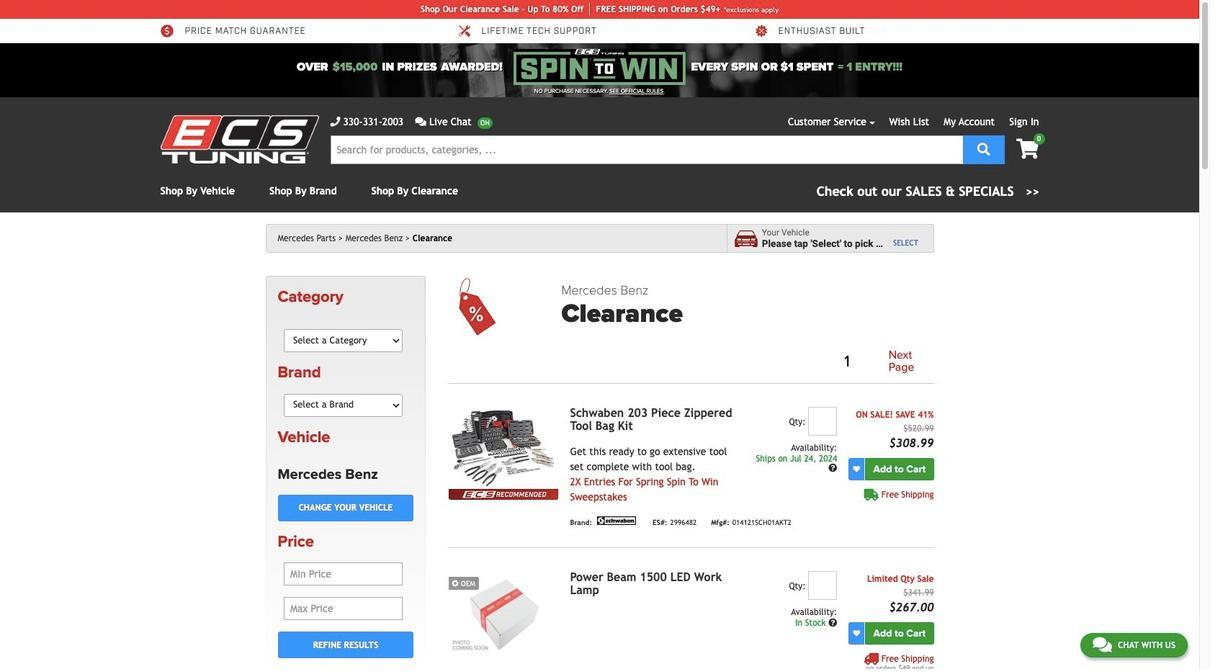 Task type: locate. For each thing, give the bounding box(es) containing it.
question circle image
[[829, 619, 838, 628]]

Search text field
[[330, 136, 963, 164]]

1 vertical spatial add to wish list image
[[854, 630, 861, 637]]

Min Price number field
[[284, 563, 403, 586]]

ecs tuning image
[[160, 115, 319, 164]]

ecs tuning 'spin to win' contest logo image
[[514, 49, 686, 85]]

ecs tuning recommends this product. image
[[449, 489, 559, 500]]

2 add to wish list image from the top
[[854, 630, 861, 637]]

None number field
[[809, 407, 838, 436], [809, 572, 838, 600], [809, 407, 838, 436], [809, 572, 838, 600]]

1 add to wish list image from the top
[[854, 466, 861, 473]]

thumbnail image image
[[449, 572, 559, 654]]

add to wish list image
[[854, 466, 861, 473], [854, 630, 861, 637]]

0 vertical spatial add to wish list image
[[854, 466, 861, 473]]

comments image
[[1093, 636, 1113, 654]]

schwaben - corporate logo image
[[595, 517, 639, 525]]



Task type: vqa. For each thing, say whether or not it's contained in the screenshot.
the Min Price number field
yes



Task type: describe. For each thing, give the bounding box(es) containing it.
shopping cart image
[[1017, 139, 1040, 159]]

es#2996482 - 014121sch01akt2 - schwaben 203 piece zippered tool bag kit  - get this ready to go extensive tool set complete with tool bag. - schwaben - audi bmw volkswagen mercedes benz mini porsche image
[[449, 407, 559, 489]]

question circle image
[[829, 464, 838, 473]]

comments image
[[415, 117, 427, 127]]

Max Price number field
[[284, 598, 403, 621]]

paginated product list navigation navigation
[[562, 346, 935, 378]]

phone image
[[330, 117, 341, 127]]

search image
[[978, 142, 991, 155]]



